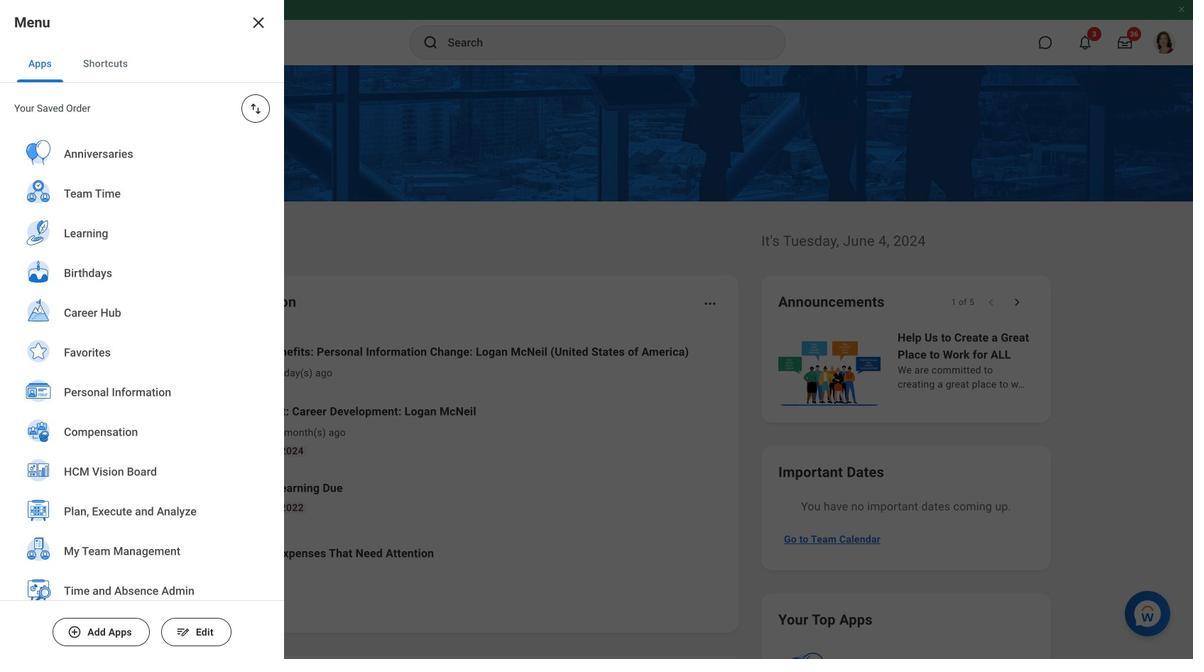 Task type: describe. For each thing, give the bounding box(es) containing it.
x image
[[250, 14, 267, 31]]

notifications large image
[[1078, 36, 1092, 50]]

text edit image
[[176, 626, 190, 640]]

chevron left small image
[[984, 295, 998, 310]]

close environment banner image
[[1177, 5, 1186, 13]]



Task type: vqa. For each thing, say whether or not it's contained in the screenshot.
TAB LIST
yes



Task type: locate. For each thing, give the bounding box(es) containing it.
plus circle image
[[68, 626, 82, 640]]

list
[[0, 134, 284, 660], [159, 332, 722, 582]]

inbox large image
[[1118, 36, 1132, 50]]

inbox image
[[165, 595, 179, 609]]

sort image
[[249, 102, 263, 116]]

dashboard expenses image
[[180, 543, 201, 565]]

search image
[[422, 34, 439, 51]]

tab list
[[0, 45, 284, 83]]

global navigation dialog
[[0, 0, 284, 660]]

chevron right small image
[[1010, 295, 1024, 310]]

banner
[[0, 0, 1193, 65]]

book open image
[[180, 486, 201, 508]]

profile logan mcneil element
[[1145, 27, 1185, 58]]

status
[[951, 297, 974, 308]]

main content
[[0, 65, 1193, 660]]



